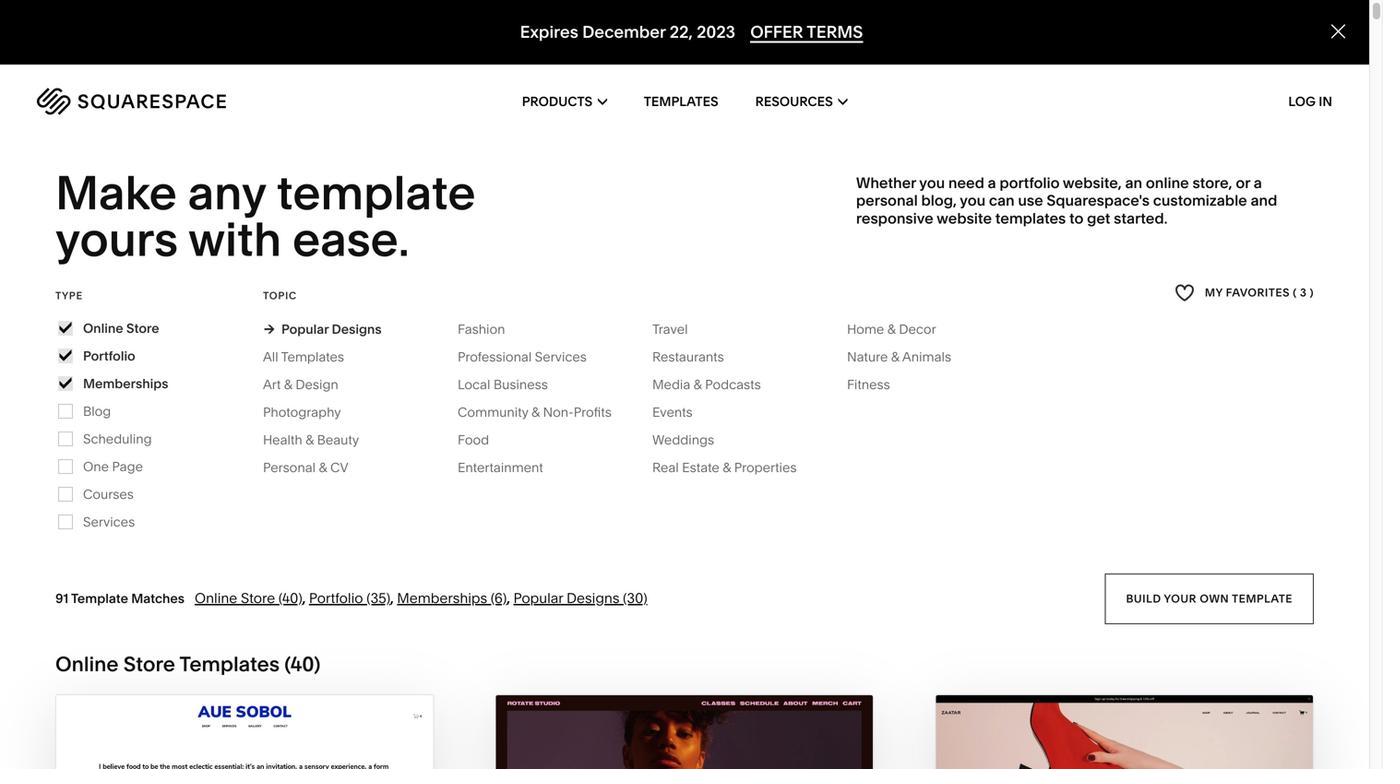 Task type: vqa. For each thing, say whether or not it's contained in the screenshot.
rightmost a
yes



Task type: locate. For each thing, give the bounding box(es) containing it.
, left memberships (6) link
[[390, 590, 394, 607]]

1 vertical spatial memberships
[[397, 590, 487, 607]]

( inside "link"
[[1293, 286, 1297, 299]]

home
[[847, 321, 884, 337]]

1 a from the left
[[988, 174, 996, 192]]

0 horizontal spatial services
[[83, 514, 135, 530]]

1 vertical spatial template
[[1232, 592, 1293, 606]]

(30)
[[623, 590, 647, 607]]

memberships up blog
[[83, 376, 168, 392]]

0 vertical spatial popular
[[281, 321, 329, 337]]

december
[[582, 22, 666, 42]]

portfolio (35) link
[[309, 590, 390, 607]]

2 vertical spatial store
[[123, 652, 175, 677]]

) down portfolio (35) 'link'
[[314, 652, 321, 677]]

1 vertical spatial popular
[[514, 590, 563, 607]]

ease.
[[292, 211, 410, 268]]

popular designs
[[281, 321, 382, 337]]

& right the health
[[306, 432, 314, 448]]

food link
[[458, 432, 508, 448]]

your
[[1164, 592, 1197, 606]]

& right art
[[284, 377, 292, 392]]

0 horizontal spatial template
[[277, 164, 476, 221]]

and
[[1251, 192, 1277, 210]]

&
[[887, 321, 896, 337], [891, 349, 900, 365], [284, 377, 292, 392], [694, 377, 702, 392], [532, 404, 540, 420], [306, 432, 314, 448], [319, 460, 327, 475], [723, 460, 731, 475]]

estate
[[682, 460, 720, 475]]

media
[[652, 377, 690, 392]]

& right home
[[887, 321, 896, 337]]

(35)
[[367, 590, 390, 607]]

1 horizontal spatial popular
[[514, 590, 563, 607]]

(6)
[[491, 590, 507, 607]]

you left need
[[919, 174, 945, 192]]

media & podcasts
[[652, 377, 761, 392]]

1 horizontal spatial a
[[1254, 174, 1262, 192]]

0 vertical spatial portfolio
[[83, 348, 135, 364]]

1 vertical spatial services
[[83, 514, 135, 530]]

1 horizontal spatial template
[[1232, 592, 1293, 606]]

fashion
[[458, 321, 505, 337]]

designs left (30)
[[567, 590, 620, 607]]

type
[[55, 290, 83, 302]]

online for online store (40) , portfolio (35) , memberships (6) , popular designs (30)
[[195, 590, 237, 607]]

travel link
[[652, 321, 706, 337]]

personal
[[856, 192, 918, 210]]

one
[[83, 459, 109, 475]]

portfolio
[[83, 348, 135, 364], [309, 590, 363, 607]]

profits
[[574, 404, 612, 420]]

a right or
[[1254, 174, 1262, 192]]

template
[[71, 591, 128, 606]]

0 vertical spatial (
[[1293, 286, 1297, 299]]

page
[[112, 459, 143, 475]]

fitness
[[847, 377, 890, 392]]

none checkbox inside make any template yours with ease. main content
[[59, 350, 72, 362]]

build your own template button
[[1105, 574, 1314, 624]]

services down courses
[[83, 514, 135, 530]]

1 vertical spatial designs
[[567, 590, 620, 607]]

2023
[[697, 22, 735, 42]]

0 horizontal spatial popular
[[281, 321, 329, 337]]

store,
[[1193, 174, 1232, 192]]

0 horizontal spatial designs
[[332, 321, 382, 337]]

you
[[919, 174, 945, 192], [960, 192, 986, 210]]

& for podcasts
[[694, 377, 702, 392]]

animals
[[902, 349, 951, 365]]

1 vertical spatial )
[[314, 652, 321, 677]]

templates down "online store (40)" link
[[179, 652, 280, 677]]

0 vertical spatial )
[[1310, 286, 1314, 299]]

& for decor
[[887, 321, 896, 337]]

health & beauty link
[[263, 432, 377, 448]]

popular up all templates
[[281, 321, 329, 337]]

1 vertical spatial online
[[195, 590, 237, 607]]

community & non-profits link
[[458, 404, 630, 420]]

personal
[[263, 460, 316, 475]]

0 vertical spatial template
[[277, 164, 476, 221]]

( left the 3
[[1293, 286, 1297, 299]]

matches
[[131, 591, 184, 606]]

fashion link
[[458, 321, 524, 337]]

(
[[1293, 286, 1297, 299], [284, 652, 290, 677]]

real
[[652, 460, 679, 475]]

& left non-
[[532, 404, 540, 420]]

store
[[126, 320, 159, 336], [241, 590, 275, 607], [123, 652, 175, 677]]

template
[[277, 164, 476, 221], [1232, 592, 1293, 606]]

portfolio down online store
[[83, 348, 135, 364]]

2 horizontal spatial templates
[[644, 94, 718, 109]]

designs up all templates link
[[332, 321, 382, 337]]

online down template
[[55, 652, 119, 677]]

, left portfolio (35) 'link'
[[302, 590, 306, 607]]

0 horizontal spatial portfolio
[[83, 348, 135, 364]]

2 vertical spatial online
[[55, 652, 119, 677]]

0 vertical spatial templates
[[644, 94, 718, 109]]

& right media
[[694, 377, 702, 392]]

0 vertical spatial services
[[535, 349, 587, 365]]

store for online store templates ( 40 )
[[123, 652, 175, 677]]

) right the 3
[[1310, 286, 1314, 299]]

memberships left (6)
[[397, 590, 487, 607]]

use
[[1018, 192, 1043, 210]]

& left the cv
[[319, 460, 327, 475]]

community
[[458, 404, 528, 420]]

online for online store templates ( 40 )
[[55, 652, 119, 677]]

None checkbox
[[59, 350, 72, 362]]

started.
[[1114, 209, 1168, 227]]

1 horizontal spatial services
[[535, 349, 587, 365]]

0 vertical spatial online
[[83, 320, 123, 336]]

0 vertical spatial memberships
[[83, 376, 168, 392]]

( down (40)
[[284, 652, 290, 677]]

1 horizontal spatial you
[[960, 192, 986, 210]]

,
[[302, 590, 306, 607], [390, 590, 394, 607], [507, 590, 510, 607]]

any
[[188, 164, 266, 221]]

memberships
[[83, 376, 168, 392], [397, 590, 487, 607]]

0 horizontal spatial you
[[919, 174, 945, 192]]

, left popular designs (30) 'link'
[[507, 590, 510, 607]]

templates up art & design link
[[281, 349, 344, 365]]

services
[[535, 349, 587, 365], [83, 514, 135, 530]]

professional
[[458, 349, 532, 365]]

1 , from the left
[[302, 590, 306, 607]]

terms
[[807, 22, 863, 42]]

online right matches at the left bottom
[[195, 590, 237, 607]]

designs
[[332, 321, 382, 337], [567, 590, 620, 607]]

make any template yours with ease. main content
[[0, 0, 1383, 770]]

portfolio left the (35)
[[309, 590, 363, 607]]

1 vertical spatial portfolio
[[309, 590, 363, 607]]

templates down 22,
[[644, 94, 718, 109]]

entertainment link
[[458, 460, 562, 475]]

popular right (6)
[[514, 590, 563, 607]]

popular
[[281, 321, 329, 337], [514, 590, 563, 607]]

) inside my favorites ( 3 ) "link"
[[1310, 286, 1314, 299]]

1 horizontal spatial )
[[1310, 286, 1314, 299]]

a right need
[[988, 174, 996, 192]]

2 a from the left
[[1254, 174, 1262, 192]]

store for online store
[[126, 320, 159, 336]]

professional services link
[[458, 349, 605, 365]]

services up business
[[535, 349, 587, 365]]

0 horizontal spatial a
[[988, 174, 996, 192]]

or
[[1236, 174, 1250, 192]]

)
[[1310, 286, 1314, 299], [314, 652, 321, 677]]

log
[[1288, 94, 1316, 109]]

0 horizontal spatial templates
[[179, 652, 280, 677]]

1 horizontal spatial (
[[1293, 286, 1297, 299]]

one page
[[83, 459, 143, 475]]

0 horizontal spatial memberships
[[83, 376, 168, 392]]

template inside build your own template 'button'
[[1232, 592, 1293, 606]]

template inside make any template yours with ease.
[[277, 164, 476, 221]]

& right nature
[[891, 349, 900, 365]]

1 vertical spatial store
[[241, 590, 275, 607]]

0 horizontal spatial ,
[[302, 590, 306, 607]]

91
[[55, 591, 68, 606]]

with
[[188, 211, 282, 268]]

photography
[[263, 404, 341, 420]]

you left can
[[960, 192, 986, 210]]

my favorites ( 3 ) link
[[1175, 280, 1314, 305]]

0 vertical spatial store
[[126, 320, 159, 336]]

online up blog
[[83, 320, 123, 336]]

restaurants
[[652, 349, 724, 365]]

nature & animals link
[[847, 349, 970, 365]]

0 horizontal spatial (
[[284, 652, 290, 677]]

1 vertical spatial templates
[[281, 349, 344, 365]]

1 horizontal spatial ,
[[390, 590, 394, 607]]

my
[[1205, 286, 1223, 299]]

& right estate
[[723, 460, 731, 475]]

online store (40) link
[[195, 590, 302, 607]]

2 horizontal spatial ,
[[507, 590, 510, 607]]

1 horizontal spatial designs
[[567, 590, 620, 607]]

personal & cv
[[263, 460, 348, 475]]

responsive
[[856, 209, 934, 227]]

2 vertical spatial templates
[[179, 652, 280, 677]]

0 horizontal spatial )
[[314, 652, 321, 677]]



Task type: describe. For each thing, give the bounding box(es) containing it.
& for design
[[284, 377, 292, 392]]

whether
[[856, 174, 916, 192]]

weddings link
[[652, 432, 733, 448]]

resources button
[[755, 65, 847, 138]]

popular designs (30) link
[[514, 590, 647, 607]]

personal & cv link
[[263, 460, 367, 475]]

online store
[[83, 320, 159, 336]]

rotate image
[[496, 696, 873, 770]]

photography link
[[263, 404, 359, 420]]

design
[[295, 377, 338, 392]]

local business
[[458, 377, 548, 392]]

memberships (6) link
[[397, 590, 507, 607]]

offer
[[750, 22, 803, 42]]

store for online store (40) , portfolio (35) , memberships (6) , popular designs (30)
[[241, 590, 275, 607]]

in
[[1319, 94, 1332, 109]]

get
[[1087, 209, 1110, 227]]

blog,
[[921, 192, 957, 210]]

91 template matches
[[55, 591, 184, 606]]

& for non-
[[532, 404, 540, 420]]

popular designs link
[[263, 321, 382, 337]]

properties
[[734, 460, 797, 475]]

non-
[[543, 404, 574, 420]]

nature
[[847, 349, 888, 365]]

health & beauty
[[263, 432, 359, 448]]

real estate & properties
[[652, 460, 797, 475]]

to
[[1069, 209, 1084, 227]]

templates link
[[644, 65, 718, 138]]

food
[[458, 432, 489, 448]]

1 vertical spatial (
[[284, 652, 290, 677]]

blog
[[83, 403, 111, 419]]

community & non-profits
[[458, 404, 612, 420]]

art & design link
[[263, 377, 357, 392]]

3
[[1300, 286, 1307, 299]]

1 horizontal spatial memberships
[[397, 590, 487, 607]]

beauty
[[317, 432, 359, 448]]

business
[[493, 377, 548, 392]]

log             in link
[[1288, 94, 1332, 109]]

1 horizontal spatial portfolio
[[309, 590, 363, 607]]

expires december 22, 2023
[[520, 22, 735, 42]]

weddings
[[652, 432, 714, 448]]

log             in
[[1288, 94, 1332, 109]]

customizable
[[1153, 192, 1247, 210]]

make any template yours with ease.
[[55, 164, 486, 268]]

entertainment
[[458, 460, 543, 475]]

podcasts
[[705, 377, 761, 392]]

website,
[[1063, 174, 1122, 192]]

favorites
[[1226, 286, 1290, 299]]

& for animals
[[891, 349, 900, 365]]

all
[[263, 349, 278, 365]]

build
[[1126, 592, 1161, 606]]

online for online store
[[83, 320, 123, 336]]

restaurants link
[[652, 349, 743, 365]]

art
[[263, 377, 281, 392]]

decor
[[899, 321, 936, 337]]

online store (40) , portfolio (35) , memberships (6) , popular designs (30)
[[195, 590, 647, 607]]

1 horizontal spatial templates
[[281, 349, 344, 365]]

offer terms
[[750, 22, 863, 42]]

0 vertical spatial designs
[[332, 321, 382, 337]]

40
[[290, 652, 314, 677]]

yours
[[55, 211, 178, 268]]

22,
[[670, 22, 693, 42]]

2 , from the left
[[390, 590, 394, 607]]

need
[[948, 174, 984, 192]]

events
[[652, 404, 693, 420]]

local business link
[[458, 377, 566, 392]]

real estate & properties link
[[652, 460, 815, 475]]

health
[[263, 432, 302, 448]]

aue sobol image
[[56, 696, 433, 770]]

art & design
[[263, 377, 338, 392]]

expires
[[520, 22, 578, 42]]

products button
[[522, 65, 607, 138]]

3 , from the left
[[507, 590, 510, 607]]

squarespace's
[[1047, 192, 1150, 210]]

my favorites ( 3 )
[[1205, 286, 1314, 299]]

& for cv
[[319, 460, 327, 475]]

travel
[[652, 321, 688, 337]]

website
[[937, 209, 992, 227]]

fitness link
[[847, 377, 909, 392]]

& for beauty
[[306, 432, 314, 448]]

can
[[989, 192, 1015, 210]]

media & podcasts link
[[652, 377, 779, 392]]

templates
[[995, 209, 1066, 227]]

offer terms link
[[750, 22, 863, 43]]

squarespace logo image
[[37, 88, 226, 115]]

all templates
[[263, 349, 344, 365]]

online
[[1146, 174, 1189, 192]]

make
[[55, 164, 177, 221]]

an
[[1125, 174, 1142, 192]]

zaatar image
[[936, 696, 1313, 770]]

home & decor link
[[847, 321, 955, 337]]



